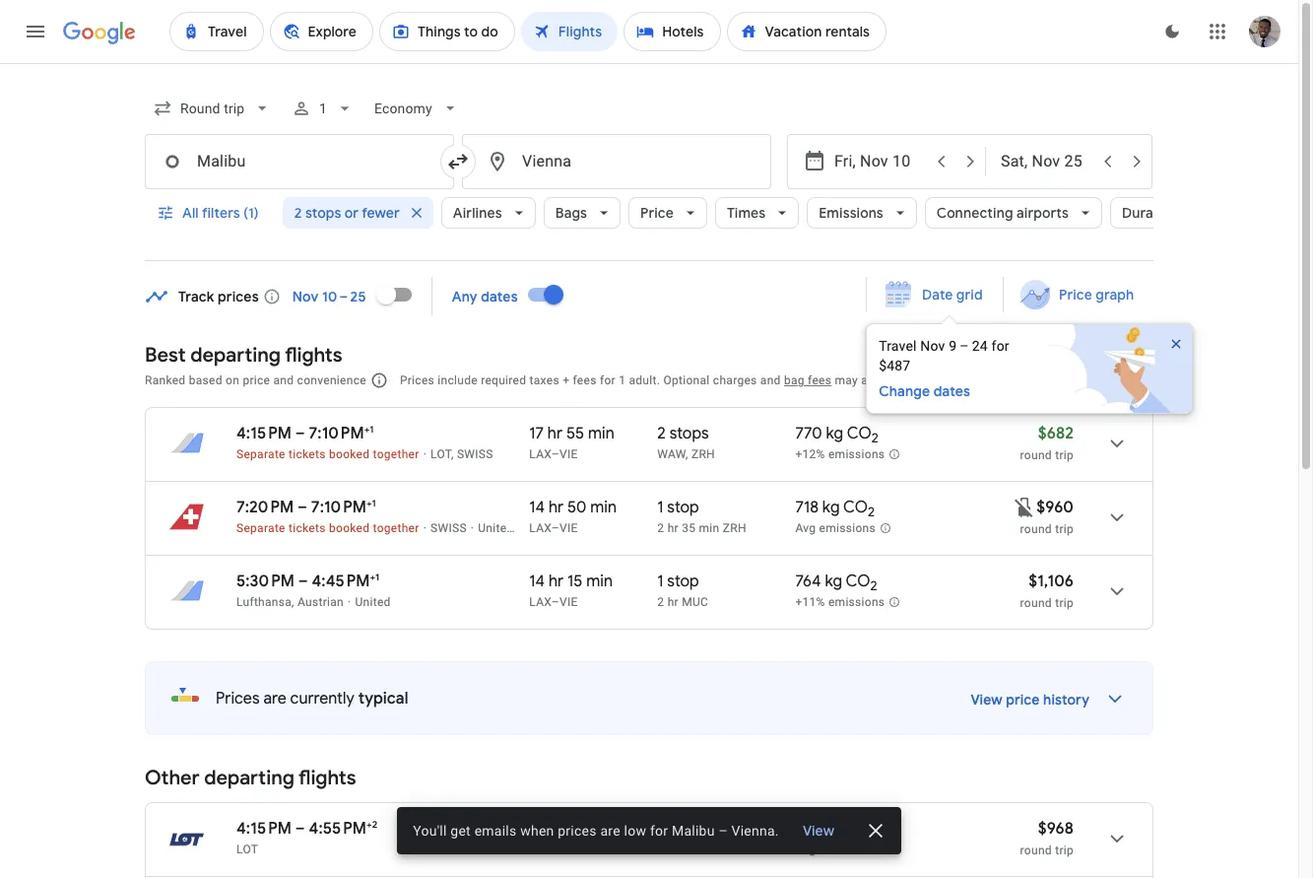 Task type: locate. For each thing, give the bounding box(es) containing it.
hr right the 39
[[551, 819, 566, 839]]

0 vertical spatial swiss
[[457, 448, 494, 461]]

stops for waw
[[670, 424, 709, 444]]

1 vertical spatial prices
[[216, 689, 260, 709]]

nov right learn more about tracked prices image
[[293, 287, 319, 305]]

lax for 17 hr 55 min
[[530, 448, 552, 461]]

– inside view status
[[719, 823, 728, 839]]

1 avg emissions from the top
[[796, 522, 876, 535]]

Departure time: 5:30 PM. text field
[[237, 572, 295, 591]]

hr left 15 at the bottom of page
[[549, 572, 564, 591]]

2 lax from the top
[[530, 521, 552, 535]]

flight details. leaves los angeles international airport at 5:30 pm on friday, november 10 and arrives at vienna international airport at 4:45 pm on saturday, november 11. image
[[1094, 568, 1141, 615]]

2 right view "button"
[[872, 825, 879, 842]]

0 vertical spatial avg
[[796, 522, 816, 535]]

fees right taxes
[[573, 374, 597, 387]]

0 vertical spatial 40
[[570, 819, 589, 839]]

round for $682
[[1021, 449, 1053, 462]]

price inside 'popup button'
[[641, 204, 674, 222]]

Departure text field
[[835, 135, 926, 188]]

1 vertical spatial tickets
[[289, 521, 326, 535]]

0 horizontal spatial for
[[600, 374, 616, 387]]

1 vertical spatial 4:15 pm
[[237, 819, 292, 839]]

departing
[[191, 343, 281, 368], [204, 766, 295, 791]]

prices right learn more about ranking image
[[400, 374, 435, 387]]

1 vertical spatial avg
[[796, 843, 816, 857]]

vie inside 14 hr 50 min lax – vie
[[560, 521, 578, 535]]

0 vertical spatial avg emissions
[[796, 522, 876, 535]]

stop up muc
[[668, 572, 700, 591]]

2 1 stop flight. element from the top
[[658, 572, 700, 594]]

Arrival time: 4:45 PM on  Saturday, November 11. text field
[[312, 571, 380, 591]]

include
[[438, 374, 478, 387]]

this price for this flight doesn't include overhead bin access. if you need a carry-on bag, use the bags filter to update prices. image
[[1014, 495, 1037, 519]]

Arrival time: 7:10 PM on  Saturday, November 11. text field
[[309, 423, 374, 444], [311, 497, 376, 518]]

flights up '4:55 pm'
[[299, 766, 356, 791]]

austrian
[[520, 521, 566, 535], [298, 595, 344, 609]]

1 vertical spatial stops
[[670, 424, 709, 444]]

2 avg from the top
[[796, 843, 816, 857]]

2 inside '707 kg co 2'
[[872, 825, 879, 842]]

$682 round trip
[[1021, 424, 1074, 462]]

0 horizontal spatial price
[[641, 204, 674, 222]]

2 tickets from the top
[[289, 521, 326, 535]]

separate down departure time: 4:15 pm. text field
[[237, 448, 286, 461]]

1 horizontal spatial view
[[971, 691, 1003, 709]]

swap origin and destination. image
[[447, 150, 470, 173]]

co up the +11% emissions
[[846, 572, 871, 591]]

0 horizontal spatial are
[[264, 689, 287, 709]]

separate tickets booked together. this trip includes tickets from multiple airlines. missed connections may be protected by kiwi.com.. element down 7:20 pm – 7:10 pm + 1 at the left of page
[[237, 521, 420, 535]]

ranked
[[145, 374, 186, 387]]

lufthansa,
[[237, 595, 294, 609]]

0 vertical spatial departing
[[191, 343, 281, 368]]

trip down the '960 us dollars' text field at right bottom
[[1056, 522, 1074, 536]]

– up layover (1 of 1) is a 26 hr 40 min overnight layover at warsaw chopin airport in warsaw. element
[[719, 823, 728, 839]]

2 left 35
[[658, 521, 665, 535]]

avg for 707
[[796, 843, 816, 857]]

separate tickets booked together. this trip includes tickets from multiple airlines. missed connections may be protected by kiwi.com.. element for 4:15 pm
[[237, 448, 420, 461]]

avg emissions for 718
[[796, 522, 876, 535]]

min inside 14 hr 50 min lax – vie
[[591, 498, 617, 518]]

5:30 pm – 4:45 pm + 1
[[237, 571, 380, 591]]

vie down 15 at the bottom of page
[[560, 595, 578, 609]]

round inside "$682 round trip"
[[1021, 449, 1053, 462]]

stop up 26
[[668, 819, 700, 839]]

+ inside 7:20 pm – 7:10 pm + 1
[[367, 497, 372, 510]]

2 inside the 770 kg co 2
[[872, 430, 879, 447]]

0 vertical spatial separate tickets booked together
[[237, 448, 420, 461]]

stops
[[305, 204, 341, 222], [670, 424, 709, 444]]

– right 7:20 pm
[[298, 498, 308, 518]]

waw down 2 stops flight. element at right
[[658, 448, 686, 461]]

learn more about tracked prices image
[[263, 287, 281, 305]]

– right 4:15 pm text box
[[296, 819, 305, 839]]

0 horizontal spatial zrh
[[692, 448, 716, 461]]

arrival time: 7:10 pm on  saturday, november 11. text field down convenience
[[309, 423, 374, 444]]

1 stop flight. element up 35
[[658, 498, 700, 520]]

1 vertical spatial swiss
[[431, 521, 467, 535]]

lax down total duration 14 hr 15 min. element
[[530, 595, 552, 609]]

vie for 55
[[560, 448, 578, 461]]

times button
[[716, 189, 800, 237]]

1 1 stop flight. element from the top
[[658, 498, 700, 520]]

co for 764
[[846, 572, 871, 591]]

1 separate tickets booked together from the top
[[237, 448, 420, 461]]

view for view
[[803, 822, 835, 840]]

1 inside 1 stop 2 hr muc
[[658, 572, 664, 591]]

1 vertical spatial price
[[1007, 691, 1041, 709]]

$968
[[1039, 819, 1074, 839]]

co for 770
[[847, 424, 872, 444]]

1 vertical spatial flights
[[299, 766, 356, 791]]

1 vertical spatial together
[[373, 521, 420, 535]]

1 horizontal spatial nov
[[921, 338, 946, 354]]

min inside 1 stop 2 hr 35 min zrh
[[699, 521, 720, 535]]

1 vertical spatial separate
[[237, 521, 286, 535]]

764 kg co 2
[[796, 572, 878, 595]]

history
[[1044, 691, 1090, 709]]

4:15 pm – 4:55 pm + 2
[[237, 818, 378, 839]]

14 up united, austrian in the left of the page
[[530, 498, 545, 518]]

1 horizontal spatial waw
[[730, 843, 759, 857]]

7:10 pm
[[309, 424, 364, 444], [311, 498, 367, 518]]

assistance
[[959, 374, 1019, 387]]

price right bags popup button
[[641, 204, 674, 222]]

2 up the +11% emissions
[[871, 578, 878, 595]]

kg inside the 770 kg co 2
[[827, 424, 844, 444]]

0 vertical spatial prices
[[400, 374, 435, 387]]

3 stop from the top
[[668, 819, 700, 839]]

round inside $968 round trip
[[1021, 844, 1053, 858]]

– inside 39 hr 40 min lax – vie
[[552, 843, 560, 857]]

1 vertical spatial zrh
[[723, 521, 747, 535]]

+ for 14 hr 15 min
[[370, 571, 376, 584]]

4 round from the top
[[1021, 844, 1053, 858]]

price right on
[[243, 374, 270, 387]]

view inside "button"
[[803, 822, 835, 840]]

stop for 1 stop 2 hr muc
[[668, 572, 700, 591]]

0 horizontal spatial view
[[803, 822, 835, 840]]

co inside the 770 kg co 2
[[847, 424, 872, 444]]

emissions down 764 kg co 2
[[829, 596, 886, 609]]

avg emissions down the 718 kg co 2
[[796, 522, 876, 535]]

1 vertical spatial 14
[[530, 572, 545, 591]]

for left adult.
[[600, 374, 616, 387]]

min inside layover (1 of 1) is a 26 hr 40 min overnight layover at warsaw chopin airport in warsaw. element
[[706, 843, 727, 857]]

2 together from the top
[[373, 521, 420, 535]]

0 vertical spatial 4:15 pm
[[237, 424, 292, 444]]

2 vertical spatial stop
[[668, 819, 700, 839]]

price left the graph
[[1059, 286, 1093, 304]]

connecting airports
[[937, 204, 1070, 222]]

0 vertical spatial flights
[[285, 343, 343, 368]]

1 fees from the left
[[573, 374, 597, 387]]

14 hr 15 min lax – vie
[[530, 572, 613, 609]]

1 vertical spatial 7:10 pm
[[311, 498, 367, 518]]

0 horizontal spatial austrian
[[298, 595, 344, 609]]

14 inside 14 hr 15 min lax – vie
[[530, 572, 545, 591]]

1 horizontal spatial and
[[761, 374, 781, 387]]

– down total duration 14 hr 15 min. element
[[552, 595, 560, 609]]

1 horizontal spatial dates
[[934, 382, 971, 400]]

lax inside 14 hr 15 min lax – vie
[[530, 595, 552, 609]]

1 horizontal spatial prices
[[400, 374, 435, 387]]

1 vertical spatial separate tickets booked together. this trip includes tickets from multiple airlines. missed connections may be protected by kiwi.com.. element
[[237, 521, 420, 535]]

vie down total duration 39 hr 40 min. "element"
[[560, 843, 578, 857]]

– inside 5:30 pm – 4:45 pm + 1
[[298, 572, 308, 591]]

1 vertical spatial austrian
[[298, 595, 344, 609]]

waw down vienna.
[[730, 843, 759, 857]]

lax down 17
[[530, 448, 552, 461]]

and
[[274, 374, 294, 387], [761, 374, 781, 387]]

separate down 7:20 pm
[[237, 521, 286, 535]]

0 vertical spatial dates
[[481, 287, 518, 305]]

hr inside layover (1 of 1) is a 26 hr 40 min overnight layover at warsaw chopin airport in warsaw. element
[[675, 843, 686, 857]]

0 vertical spatial separate tickets booked together. this trip includes tickets from multiple airlines. missed connections may be protected by kiwi.com.. element
[[237, 448, 420, 461]]

0 horizontal spatial fees
[[573, 374, 597, 387]]

trip
[[1056, 449, 1074, 462], [1056, 522, 1074, 536], [1056, 596, 1074, 610], [1056, 844, 1074, 858]]

arrival time: 7:10 pm on  saturday, november 11. text field for 7:20 pm
[[311, 497, 376, 518]]

austrian for united, austrian
[[520, 521, 566, 535]]

kg for 718
[[823, 498, 840, 518]]

None text field
[[145, 134, 454, 189]]

4:15 pm – 7:10 pm + 1
[[237, 423, 374, 444]]

co right 707
[[847, 819, 872, 839]]

4:15 pm down the ranked based on price and convenience
[[237, 424, 292, 444]]

stops up ,
[[670, 424, 709, 444]]

0 vertical spatial stops
[[305, 204, 341, 222]]

3 lax from the top
[[530, 595, 552, 609]]

vie down 55
[[560, 448, 578, 461]]

1 vertical spatial view
[[803, 822, 835, 840]]

min down malibu
[[706, 843, 727, 857]]

view price history
[[971, 691, 1090, 709]]

emissions
[[829, 448, 886, 462], [820, 522, 876, 535], [829, 596, 886, 609], [820, 843, 876, 857]]

view for view price history
[[971, 691, 1003, 709]]

2 stop from the top
[[668, 572, 700, 591]]

960 US dollars text field
[[1037, 498, 1074, 518]]

vie inside 17 hr 55 min lax – vie
[[560, 448, 578, 461]]

1 round from the top
[[1021, 449, 1053, 462]]

adult.
[[629, 374, 661, 387]]

stop for 1 stop 2 hr 35 min zrh
[[668, 498, 700, 518]]

+ down convenience
[[364, 423, 370, 436]]

hr inside 39 hr 40 min lax – vie
[[551, 819, 566, 839]]

separate tickets booked together for 4:15 pm
[[237, 448, 420, 461]]

7:10 pm down convenience
[[309, 424, 364, 444]]

1 vertical spatial dates
[[934, 382, 971, 400]]

50
[[568, 498, 587, 518]]

waw inside layover (1 of 1) is a 26 hr 40 min overnight layover at warsaw chopin airport in warsaw. element
[[730, 843, 759, 857]]

leaves los angeles international airport at 5:30 pm on friday, november 10 and arrives at vienna international airport at 4:45 pm on saturday, november 11. element
[[237, 571, 380, 591]]

$968 round trip
[[1021, 819, 1074, 858]]

hr inside 17 hr 55 min lax – vie
[[548, 424, 563, 444]]

+11%
[[796, 596, 826, 609]]

main content
[[145, 271, 1215, 878]]

1 booked from the top
[[329, 448, 370, 461]]

together for 4:15 pm
[[373, 448, 420, 461]]

1 tickets from the top
[[289, 448, 326, 461]]

2 right the (1)
[[295, 204, 302, 222]]

zrh inside 1 stop 2 hr 35 min zrh
[[723, 521, 747, 535]]

prices
[[218, 287, 259, 305], [558, 823, 597, 839]]

price button
[[629, 189, 708, 237]]

2 separate tickets booked together from the top
[[237, 521, 420, 535]]

date
[[923, 286, 954, 304]]

lax inside 14 hr 50 min lax – vie
[[530, 521, 552, 535]]

close image
[[1169, 336, 1185, 352]]

min inside 14 hr 15 min lax – vie
[[587, 572, 613, 591]]

1 vertical spatial 1 stop flight. element
[[658, 572, 700, 594]]

4:15 pm inside 4:15 pm – 4:55 pm + 2
[[237, 819, 292, 839]]

2 booked from the top
[[329, 521, 370, 535]]

kg
[[827, 424, 844, 444], [823, 498, 840, 518], [825, 572, 843, 591], [826, 819, 844, 839]]

None search field
[[145, 85, 1213, 261]]

4 trip from the top
[[1056, 844, 1074, 858]]

0 vertical spatial booked
[[329, 448, 370, 461]]

1 stop flight. element
[[658, 498, 700, 520], [658, 572, 700, 594], [658, 819, 700, 842]]

round down this price for this flight doesn't include overhead bin access. if you need a carry-on bag, use the bags filter to update prices. image
[[1021, 522, 1053, 536]]

1 horizontal spatial fees
[[808, 374, 832, 387]]

10 – 25
[[322, 287, 366, 305]]

0 vertical spatial prices
[[218, 287, 259, 305]]

1 horizontal spatial prices
[[558, 823, 597, 839]]

stop inside 1 stop 2 hr 35 min zrh
[[668, 498, 700, 518]]

2 separate tickets booked together. this trip includes tickets from multiple airlines. missed connections may be protected by kiwi.com.. element from the top
[[237, 521, 420, 535]]

Departure time: 4:15 PM. text field
[[237, 424, 292, 444]]

+ left you'll
[[367, 818, 372, 831]]

malibu
[[672, 823, 715, 839]]

min inside 17 hr 55 min lax – vie
[[588, 424, 615, 444]]

austrian down leaves los angeles international airport at 5:30 pm on friday, november 10 and arrives at vienna international airport at 4:45 pm on saturday, november 11. element
[[298, 595, 344, 609]]

avg down 718
[[796, 522, 816, 535]]

682 US dollars text field
[[1039, 424, 1074, 444]]

0 vertical spatial price
[[243, 374, 270, 387]]

arrival time: 7:10 pm on  saturday, november 11. text field up arrival time: 4:45 pm on  saturday, november 11. text field
[[311, 497, 376, 518]]

kg inside the 718 kg co 2
[[823, 498, 840, 518]]

0 vertical spatial price
[[641, 204, 674, 222]]

3 vie from the top
[[560, 595, 578, 609]]

trip inside $1,106 round trip
[[1056, 596, 1074, 610]]

flight details. leaves los angeles international airport at 4:15 pm on friday, november 10 and arrives at vienna international airport at 4:55 pm on sunday, november 12. image
[[1094, 815, 1141, 863]]

min right 35
[[699, 521, 720, 535]]

2 vie from the top
[[560, 521, 578, 535]]

swiss
[[457, 448, 494, 461], [431, 521, 467, 535]]

1 stop from the top
[[668, 498, 700, 518]]

14 inside 14 hr 50 min lax – vie
[[530, 498, 545, 518]]

swiss right lot,
[[457, 448, 494, 461]]

2 left muc
[[658, 595, 665, 609]]

0 horizontal spatial dates
[[481, 287, 518, 305]]

2
[[295, 204, 302, 222], [658, 424, 666, 444], [872, 430, 879, 447], [868, 504, 875, 521], [658, 521, 665, 535], [871, 578, 878, 595], [658, 595, 665, 609], [372, 818, 378, 831], [872, 825, 879, 842]]

7:20 pm – 7:10 pm + 1
[[237, 497, 376, 518]]

austrian for lufthansa, austrian
[[298, 595, 344, 609]]

airlines
[[453, 204, 502, 222]]

co up +12% emissions
[[847, 424, 872, 444]]

zrh right 35
[[723, 521, 747, 535]]

bags
[[556, 204, 588, 222]]

None text field
[[462, 134, 772, 189]]

hr inside 1 stop 2 hr 35 min zrh
[[668, 521, 679, 535]]

flights
[[285, 343, 343, 368], [299, 766, 356, 791]]

leaves los angeles international airport at 4:15 pm on friday, november 10 and arrives at vienna international airport at 4:55 pm on sunday, november 12. element
[[237, 818, 378, 839]]

lax down the when
[[530, 843, 552, 857]]

view
[[971, 691, 1003, 709], [803, 822, 835, 840]]

15
[[568, 572, 583, 591]]

1 vertical spatial prices
[[558, 823, 597, 839]]

required
[[481, 374, 527, 387]]

0 vertical spatial together
[[373, 448, 420, 461]]

apply.
[[862, 374, 894, 387]]

stop inside 1 stop 2 hr muc
[[668, 572, 700, 591]]

1 horizontal spatial 40
[[689, 843, 703, 857]]

track prices
[[178, 287, 259, 305]]

1 horizontal spatial are
[[601, 823, 621, 839]]

tickets down 7:20 pm – 7:10 pm + 1 at the left of page
[[289, 521, 326, 535]]

Departure time: 4:15 PM. text field
[[237, 819, 292, 839]]

1 vertical spatial nov
[[921, 338, 946, 354]]

vie inside 14 hr 15 min lax – vie
[[560, 595, 578, 609]]

1 vertical spatial avg emissions
[[796, 843, 876, 857]]

0 vertical spatial 7:10 pm
[[309, 424, 364, 444]]

 image
[[423, 448, 427, 461], [423, 521, 427, 535], [471, 521, 474, 535]]

1 horizontal spatial price
[[1059, 286, 1093, 304]]

hr inside 14 hr 50 min lax – vie
[[549, 498, 564, 518]]

all
[[182, 204, 199, 222]]

1 vertical spatial price
[[1059, 286, 1093, 304]]

tickets down leaves los angeles international airport at 4:15 pm on friday, november 10 and arrives at vienna international airport at 7:10 pm on saturday, november 11. element
[[289, 448, 326, 461]]

+ for 39 hr 40 min
[[367, 818, 372, 831]]

4 vie from the top
[[560, 843, 578, 857]]

3 trip from the top
[[1056, 596, 1074, 610]]

1 vertical spatial separate tickets booked together
[[237, 521, 420, 535]]

– down total duration 14 hr 50 min. element
[[552, 521, 560, 535]]

stops inside popup button
[[305, 204, 341, 222]]

separate tickets booked together down 7:20 pm – 7:10 pm + 1 at the left of page
[[237, 521, 420, 535]]

lot
[[237, 843, 258, 857]]

avg emissions down '707 kg co 2'
[[796, 843, 876, 857]]

0 horizontal spatial waw
[[658, 448, 686, 461]]

35
[[682, 521, 696, 535]]

passenger
[[898, 374, 956, 387]]

1 inside "4:15 pm – 7:10 pm + 1"
[[370, 423, 374, 436]]

prices right the 39
[[558, 823, 597, 839]]

nov inside "travel nov 9 – 24 for $487 change dates"
[[921, 338, 946, 354]]

separate for 4:15 pm
[[237, 448, 286, 461]]

charges
[[714, 374, 758, 387]]

1 4:15 pm from the top
[[237, 424, 292, 444]]

kg inside 764 kg co 2
[[825, 572, 843, 591]]

you'll
[[413, 823, 447, 839]]

kg for 707
[[826, 819, 844, 839]]

view left "history"
[[971, 691, 1003, 709]]

2 right 718
[[868, 504, 875, 521]]

1 horizontal spatial for
[[650, 823, 669, 839]]

kg inside '707 kg co 2'
[[826, 819, 844, 839]]

None field
[[145, 91, 280, 126], [367, 91, 468, 126], [145, 91, 280, 126], [367, 91, 468, 126]]

lax for 14 hr 50 min
[[530, 521, 552, 535]]

are left currently
[[264, 689, 287, 709]]

0 horizontal spatial prices
[[216, 689, 260, 709]]

1 vertical spatial stop
[[668, 572, 700, 591]]

764
[[796, 572, 822, 591]]

change appearance image
[[1149, 8, 1197, 55]]

for up 26
[[650, 823, 669, 839]]

tickets
[[289, 448, 326, 461], [289, 521, 326, 535]]

sort by:
[[1072, 371, 1123, 388]]

40 down malibu
[[689, 843, 703, 857]]

for right 9 – 24
[[992, 338, 1010, 354]]

hr right 26
[[675, 843, 686, 857]]

0 vertical spatial for
[[992, 338, 1010, 354]]

price inside button
[[1059, 286, 1093, 304]]

0 vertical spatial are
[[264, 689, 287, 709]]

40 for 39
[[570, 819, 589, 839]]

stops inside 2 stops waw , zrh
[[670, 424, 709, 444]]

0 vertical spatial zrh
[[692, 448, 716, 461]]

price left "history"
[[1007, 691, 1041, 709]]

 image for 14 hr 50 min
[[423, 521, 427, 535]]

min for 14 hr 15 min
[[587, 572, 613, 591]]

swiss left 'united,'
[[431, 521, 467, 535]]

hr inside 14 hr 15 min lax – vie
[[549, 572, 564, 591]]

1 horizontal spatial austrian
[[520, 521, 566, 535]]

main content containing best departing flights
[[145, 271, 1215, 878]]

14 for 14 hr 50 min
[[530, 498, 545, 518]]

1 separate from the top
[[237, 448, 286, 461]]

2 vertical spatial for
[[650, 823, 669, 839]]

– inside "4:15 pm – 7:10 pm + 1"
[[296, 424, 305, 444]]

0 horizontal spatial nov
[[293, 287, 319, 305]]

– inside 14 hr 50 min lax – vie
[[552, 521, 560, 535]]

0 vertical spatial separate
[[237, 448, 286, 461]]

– up lufthansa, austrian at the bottom left
[[298, 572, 308, 591]]

40 right the 39
[[570, 819, 589, 839]]

1 lax from the top
[[530, 448, 552, 461]]

+
[[563, 374, 570, 387], [364, 423, 370, 436], [367, 497, 372, 510], [370, 571, 376, 584], [367, 818, 372, 831]]

1 vie from the top
[[560, 448, 578, 461]]

flights up convenience
[[285, 343, 343, 368]]

round inside $1,106 round trip
[[1021, 596, 1053, 610]]

+ inside 4:15 pm – 4:55 pm + 2
[[367, 818, 372, 831]]

vie for 40
[[560, 843, 578, 857]]

avg
[[796, 522, 816, 535], [796, 843, 816, 857]]

1 horizontal spatial stops
[[670, 424, 709, 444]]

booked
[[329, 448, 370, 461], [329, 521, 370, 535]]

+ inside "4:15 pm – 7:10 pm + 1"
[[364, 423, 370, 436]]

stop up 35
[[668, 498, 700, 518]]

emissions for 718
[[820, 522, 876, 535]]

2 avg emissions from the top
[[796, 843, 876, 857]]

together for 7:20 pm
[[373, 521, 420, 535]]

lot, swiss
[[431, 448, 494, 461]]

trip down $968
[[1056, 844, 1074, 858]]

price
[[641, 204, 674, 222], [1059, 286, 1093, 304]]

0 vertical spatial 14
[[530, 498, 545, 518]]

prices left learn more about tracked prices image
[[218, 287, 259, 305]]

0 vertical spatial view
[[971, 691, 1003, 709]]

prices inside find the best price 'region'
[[218, 287, 259, 305]]

968 US dollars text field
[[1039, 819, 1074, 839]]

0 vertical spatial austrian
[[520, 521, 566, 535]]

2 right '4:55 pm'
[[372, 818, 378, 831]]

avg down 707
[[796, 843, 816, 857]]

kg for 770
[[827, 424, 844, 444]]

avg for 718
[[796, 522, 816, 535]]

7:10 pm right 7:20 pm
[[311, 498, 367, 518]]

co inside '707 kg co 2'
[[847, 819, 872, 839]]

layover (1 of 2) is a 1 hr 45 min layover at warsaw chopin airport in warsaw. layover (2 of 2) is a 1 hr 15 min layover at zurich airport in zürich. element
[[658, 447, 786, 462]]

leaves los angeles international airport at 4:15 pm on friday, november 10 and arrives at vienna international airport at 7:10 pm on saturday, november 11. element
[[237, 423, 374, 444]]

 image for 17 hr 55 min
[[423, 448, 427, 461]]

2 horizontal spatial for
[[992, 338, 1010, 354]]

0 vertical spatial arrival time: 7:10 pm on  saturday, november 11. text field
[[309, 423, 374, 444]]

prices
[[400, 374, 435, 387], [216, 689, 260, 709]]

co inside 764 kg co 2
[[846, 572, 871, 591]]

hr for 17 hr 55 min lax – vie
[[548, 424, 563, 444]]

emissions down '707 kg co 2'
[[820, 843, 876, 857]]

1 vertical spatial 40
[[689, 843, 703, 857]]

4:15 pm inside "4:15 pm – 7:10 pm + 1"
[[237, 424, 292, 444]]

round for $968
[[1021, 844, 1053, 858]]

40
[[570, 819, 589, 839], [689, 843, 703, 857]]

nov 10 – 25
[[293, 287, 366, 305]]

vie
[[560, 448, 578, 461], [560, 521, 578, 535], [560, 595, 578, 609], [560, 843, 578, 857]]

trip for $682
[[1056, 449, 1074, 462]]

1 14 from the top
[[530, 498, 545, 518]]

kg up +12% emissions
[[827, 424, 844, 444]]

0 vertical spatial stop
[[668, 498, 700, 518]]

0 vertical spatial 1 stop flight. element
[[658, 498, 700, 520]]

min inside 39 hr 40 min lax – vie
[[593, 819, 620, 839]]

1 vertical spatial booked
[[329, 521, 370, 535]]

booked for 7:20 pm
[[329, 521, 370, 535]]

and left bag
[[761, 374, 781, 387]]

min right the 50
[[591, 498, 617, 518]]

lax inside 39 hr 40 min lax – vie
[[530, 843, 552, 857]]

1 together from the top
[[373, 448, 420, 461]]

together
[[373, 448, 420, 461], [373, 521, 420, 535]]

0 horizontal spatial and
[[274, 374, 294, 387]]

co right 718
[[844, 498, 868, 518]]

2 separate from the top
[[237, 521, 286, 535]]

4 lax from the top
[[530, 843, 552, 857]]

stops for or
[[305, 204, 341, 222]]

2 4:15 pm from the top
[[237, 819, 292, 839]]

co inside the 718 kg co 2
[[844, 498, 868, 518]]

718 kg co 2
[[796, 498, 875, 521]]

together left lot,
[[373, 448, 420, 461]]

kg up the +11% emissions
[[825, 572, 843, 591]]

hr left 35
[[668, 521, 679, 535]]

hr inside 1 stop 2 hr muc
[[668, 595, 679, 609]]

0 horizontal spatial stops
[[305, 204, 341, 222]]

0 vertical spatial waw
[[658, 448, 686, 461]]

1 vertical spatial for
[[600, 374, 616, 387]]

price for price
[[641, 204, 674, 222]]

price for price graph
[[1059, 286, 1093, 304]]

1 separate tickets booked together. this trip includes tickets from multiple airlines. missed connections may be protected by kiwi.com.. element from the top
[[237, 448, 420, 461]]

trip inside "$682 round trip"
[[1056, 449, 1074, 462]]

55
[[567, 424, 585, 444]]

fees right bag
[[808, 374, 832, 387]]

booked down leaves los angeles international airport at 4:15 pm on friday, november 10 and arrives at vienna international airport at 7:10 pm on saturday, november 11. element
[[329, 448, 370, 461]]

– down total duration 17 hr 55 min. element
[[552, 448, 560, 461]]

zrh right ,
[[692, 448, 716, 461]]

2 14 from the top
[[530, 572, 545, 591]]

prices up other departing flights
[[216, 689, 260, 709]]

1 horizontal spatial zrh
[[723, 521, 747, 535]]

+ inside 5:30 pm – 4:45 pm + 1
[[370, 571, 376, 584]]

1 vertical spatial arrival time: 7:10 pm on  saturday, november 11. text field
[[311, 497, 376, 518]]

view right vienna.
[[803, 822, 835, 840]]

departing up 4:15 pm text box
[[204, 766, 295, 791]]

2 vertical spatial 1 stop flight. element
[[658, 819, 700, 842]]

view inside main content
[[971, 691, 1003, 709]]

min right 15 at the bottom of page
[[587, 572, 613, 591]]

1 vertical spatial waw
[[730, 843, 759, 857]]

trip inside $968 round trip
[[1056, 844, 1074, 858]]

layover (1 of 1) is a 2 hr layover at munich international airport in munich. element
[[658, 594, 786, 610]]

+ up the united on the bottom left of page
[[370, 571, 376, 584]]

0 vertical spatial tickets
[[289, 448, 326, 461]]

find the best price region
[[145, 271, 1215, 414]]

3 round from the top
[[1021, 596, 1053, 610]]

hr for 26 hr 40 min waw
[[675, 843, 686, 857]]

kg for 764
[[825, 572, 843, 591]]

1 trip from the top
[[1056, 449, 1074, 462]]

lax right 'united,'
[[530, 521, 552, 535]]

vie inside 39 hr 40 min lax – vie
[[560, 843, 578, 857]]

1 avg from the top
[[796, 522, 816, 535]]

$487
[[879, 358, 911, 374]]

lax for 39 hr 40 min
[[530, 843, 552, 857]]

emissions down the 718 kg co 2
[[820, 522, 876, 535]]

1 horizontal spatial price
[[1007, 691, 1041, 709]]

together up arrival time: 4:45 pm on  saturday, november 11. text field
[[373, 521, 420, 535]]

40 inside 39 hr 40 min lax – vie
[[570, 819, 589, 839]]

1 vertical spatial are
[[601, 823, 621, 839]]

united,
[[478, 521, 517, 535]]

united, austrian
[[478, 521, 566, 535]]

0 horizontal spatial 40
[[570, 819, 589, 839]]

7:10 pm inside 7:20 pm – 7:10 pm + 1
[[311, 498, 367, 518]]

departing up on
[[191, 343, 281, 368]]

graph
[[1096, 286, 1135, 304]]

2 inside 764 kg co 2
[[871, 578, 878, 595]]

separate tickets booked together. this trip includes tickets from multiple airlines. missed connections may be protected by kiwi.com.. element
[[237, 448, 420, 461], [237, 521, 420, 535]]

0 horizontal spatial prices
[[218, 287, 259, 305]]

Arrival time: 4:55 PM on  Sunday, November 12. text field
[[309, 818, 378, 839]]

lax inside 17 hr 55 min lax – vie
[[530, 448, 552, 461]]

date grid
[[923, 286, 984, 304]]

1 vertical spatial departing
[[204, 766, 295, 791]]

7:10 pm inside "4:15 pm – 7:10 pm + 1"
[[309, 424, 364, 444]]

trip down $1,106 text box
[[1056, 596, 1074, 610]]



Task type: vqa. For each thing, say whether or not it's contained in the screenshot.
"40" for 39
yes



Task type: describe. For each thing, give the bounding box(es) containing it.
+ right taxes
[[563, 374, 570, 387]]

3 1 stop flight. element from the top
[[658, 819, 700, 842]]

muc
[[682, 595, 709, 609]]

1 button
[[284, 85, 363, 132]]

travel
[[879, 338, 917, 354]]

layover (1 of 1) is a 2 hr 35 min layover at zurich airport in zürich. element
[[658, 520, 786, 536]]

39 hr 40 min lax – vie
[[530, 819, 620, 857]]

date grid button
[[872, 277, 999, 312]]

hr for 14 hr 50 min lax – vie
[[549, 498, 564, 518]]

emissions for 770
[[829, 448, 886, 462]]

are inside main content
[[264, 689, 287, 709]]

lufthansa, austrian
[[237, 595, 344, 609]]

duration button
[[1111, 189, 1213, 237]]

departing for other
[[204, 766, 295, 791]]

avg emissions for 707
[[796, 843, 876, 857]]

1106 US dollars text field
[[1029, 572, 1074, 591]]

total duration 39 hr 40 min. element
[[530, 819, 658, 842]]

vie for 15
[[560, 595, 578, 609]]

price graph button
[[1008, 277, 1150, 312]]

leaves los angeles international airport at 7:20 pm on friday, november 10 and arrives at vienna international airport at 7:10 pm on saturday, november 11. element
[[237, 497, 376, 518]]

all filters (1) button
[[145, 189, 275, 237]]

2 fees from the left
[[808, 374, 832, 387]]

9 – 24
[[949, 338, 989, 354]]

based
[[189, 374, 223, 387]]

zrh inside 2 stops waw , zrh
[[692, 448, 716, 461]]

currently
[[290, 689, 355, 709]]

+ for 14 hr 50 min
[[367, 497, 372, 510]]

any dates
[[452, 287, 518, 305]]

$682
[[1039, 424, 1074, 444]]

airlines button
[[441, 189, 536, 237]]

view button
[[787, 813, 850, 849]]

best
[[145, 343, 186, 368]]

$1,106
[[1029, 572, 1074, 591]]

other departing flights
[[145, 766, 356, 791]]

times
[[727, 204, 766, 222]]

(1)
[[244, 204, 259, 222]]

layover (1 of 1) is a 26 hr 40 min overnight layover at warsaw chopin airport in warsaw. element
[[658, 842, 786, 858]]

2 stops waw , zrh
[[658, 424, 716, 461]]

4:15 pm for 7:10 pm
[[237, 424, 292, 444]]

0 vertical spatial nov
[[293, 287, 319, 305]]

separate tickets booked together. this trip includes tickets from multiple airlines. missed connections may be protected by kiwi.com.. element for 7:20 pm
[[237, 521, 420, 535]]

typical
[[359, 689, 409, 709]]

26
[[658, 843, 672, 857]]

7:10 pm for 4:15 pm
[[309, 424, 364, 444]]

2 inside 1 stop 2 hr 35 min zrh
[[658, 521, 665, 535]]

prices for prices are currently typical
[[216, 689, 260, 709]]

separate for 7:20 pm
[[237, 521, 286, 535]]

price graph
[[1059, 286, 1135, 304]]

sort by: button
[[1064, 362, 1154, 397]]

14 hr 50 min lax – vie
[[530, 498, 617, 535]]

are inside view status
[[601, 823, 621, 839]]

connecting airports button
[[925, 189, 1103, 237]]

39
[[530, 819, 547, 839]]

1 inside 7:20 pm – 7:10 pm + 1
[[372, 497, 376, 510]]

4:45 pm
[[312, 572, 370, 591]]

emissions
[[819, 204, 884, 222]]

prices are currently typical
[[216, 689, 409, 709]]

1 inside 5:30 pm – 4:45 pm + 1
[[376, 571, 380, 584]]

round trip
[[1021, 522, 1074, 536]]

view price history image
[[1092, 675, 1140, 723]]

emissions button
[[808, 189, 918, 237]]

1 stop
[[658, 819, 700, 839]]

lax for 14 hr 15 min
[[530, 595, 552, 609]]

flights for other departing flights
[[299, 766, 356, 791]]

– inside 14 hr 15 min lax – vie
[[552, 595, 560, 609]]

co for 718
[[844, 498, 868, 518]]

1 inside 1 stop 2 hr 35 min zrh
[[658, 498, 664, 518]]

+ for 17 hr 55 min
[[364, 423, 370, 436]]

main menu image
[[24, 20, 47, 43]]

flight details. leaves los angeles international airport at 7:20 pm on friday, november 10 and arrives at vienna international airport at 7:10 pm on saturday, november 11. image
[[1094, 494, 1141, 541]]

flight details. leaves los angeles international airport at 4:15 pm on friday, november 10 and arrives at vienna international airport at 7:10 pm on saturday, november 11. image
[[1094, 420, 1141, 467]]

+12% emissions
[[796, 448, 886, 462]]

7:10 pm for 7:20 pm
[[311, 498, 367, 518]]

Departure time: 7:20 PM. text field
[[237, 498, 294, 518]]

1 stop flight. element for 14 hr 15 min
[[658, 572, 700, 594]]

total duration 14 hr 50 min. element
[[530, 498, 658, 520]]

waw inside 2 stops waw , zrh
[[658, 448, 686, 461]]

emissions for 707
[[820, 843, 876, 857]]

2 inside 2 stops waw , zrh
[[658, 424, 666, 444]]

2 trip from the top
[[1056, 522, 1074, 536]]

ranked based on price and convenience
[[145, 374, 367, 387]]

770
[[796, 424, 823, 444]]

Return text field
[[1002, 135, 1092, 188]]

you'll get emails when prices are low for malibu – vienna.
[[413, 823, 779, 839]]

+12%
[[796, 448, 826, 462]]

707
[[796, 819, 823, 839]]

+11% emissions
[[796, 596, 886, 609]]

low
[[624, 823, 647, 839]]

1 inside popup button
[[320, 101, 328, 116]]

bag fees button
[[785, 374, 832, 387]]

optional
[[664, 374, 710, 387]]

convenience
[[297, 374, 367, 387]]

2 inside 4:15 pm – 4:55 pm + 2
[[372, 818, 378, 831]]

on
[[226, 374, 240, 387]]

stop for 1 stop
[[668, 819, 700, 839]]

for inside "travel nov 9 – 24 for $487 change dates"
[[992, 338, 1010, 354]]

grid
[[957, 286, 984, 304]]

– inside 7:20 pm – 7:10 pm + 1
[[298, 498, 308, 518]]

770 kg co 2
[[796, 424, 879, 447]]

7:20 pm
[[237, 498, 294, 518]]

tickets for 4:15 pm
[[289, 448, 326, 461]]

2 inside 1 stop 2 hr muc
[[658, 595, 665, 609]]

min for 17 hr 55 min
[[588, 424, 615, 444]]

718
[[796, 498, 819, 518]]

$1,106 round trip
[[1021, 572, 1074, 610]]

sort
[[1072, 371, 1100, 388]]

2 inside popup button
[[295, 204, 302, 222]]

– inside 4:15 pm – 4:55 pm + 2
[[296, 819, 305, 839]]

2 and from the left
[[761, 374, 781, 387]]

4:15 pm for 4:55 pm
[[237, 819, 292, 839]]

fewer
[[362, 204, 400, 222]]

change
[[879, 382, 931, 400]]

,
[[686, 448, 689, 461]]

separate tickets booked together for 7:20 pm
[[237, 521, 420, 535]]

view status
[[397, 807, 902, 855]]

hr for 39 hr 40 min lax – vie
[[551, 819, 566, 839]]

emails
[[475, 823, 517, 839]]

loading results progress bar
[[0, 63, 1299, 67]]

filters
[[202, 204, 240, 222]]

lot,
[[431, 448, 454, 461]]

learn more about ranking image
[[371, 372, 388, 389]]

– inside 17 hr 55 min lax – vie
[[552, 448, 560, 461]]

total duration 17 hr 55 min. element
[[530, 424, 658, 447]]

get
[[451, 823, 471, 839]]

min for 39 hr 40 min
[[593, 819, 620, 839]]

$960
[[1037, 498, 1074, 518]]

none search field containing all filters (1)
[[145, 85, 1213, 261]]

departing for best
[[191, 343, 281, 368]]

tickets for 7:20 pm
[[289, 521, 326, 535]]

prices inside view status
[[558, 823, 597, 839]]

or
[[345, 204, 359, 222]]

vie for 50
[[560, 521, 578, 535]]

2 stops or fewer
[[295, 204, 400, 222]]

1 and from the left
[[274, 374, 294, 387]]

1 stop 2 hr muc
[[658, 572, 709, 609]]

1 stop flight. element for 14 hr 50 min
[[658, 498, 700, 520]]

2 round from the top
[[1021, 522, 1053, 536]]

taxes
[[530, 374, 560, 387]]

round for $1,106
[[1021, 596, 1053, 610]]

passenger assistance button
[[898, 374, 1019, 387]]

40 for 26
[[689, 843, 703, 857]]

1 stop 2 hr 35 min zrh
[[658, 498, 747, 535]]

prices include required taxes + fees for 1 adult. optional charges and bag fees may apply. passenger assistance
[[400, 374, 1019, 387]]

min for 14 hr 50 min
[[591, 498, 617, 518]]

2 stops or fewer button
[[283, 189, 433, 237]]

2 stops flight. element
[[658, 424, 709, 447]]

5:30 pm
[[237, 572, 295, 591]]

arrival time: 7:10 pm on  saturday, november 11. text field for 4:15 pm
[[309, 423, 374, 444]]

0 horizontal spatial price
[[243, 374, 270, 387]]

trip for $968
[[1056, 844, 1074, 858]]

united
[[355, 595, 391, 609]]

all filters (1)
[[182, 204, 259, 222]]

connecting
[[937, 204, 1014, 222]]

booked for 4:15 pm
[[329, 448, 370, 461]]

emissions for 764
[[829, 596, 886, 609]]

14 for 14 hr 15 min
[[530, 572, 545, 591]]

total duration 14 hr 15 min. element
[[530, 572, 658, 594]]

hr for 14 hr 15 min lax – vie
[[549, 572, 564, 591]]

prices for prices include required taxes + fees for 1 adult. optional charges and bag fees may apply. passenger assistance
[[400, 374, 435, 387]]

trip for $1,106
[[1056, 596, 1074, 610]]

travel nov 9 – 24 for $487 change dates
[[879, 338, 1010, 400]]

flights for best departing flights
[[285, 343, 343, 368]]

co for 707
[[847, 819, 872, 839]]

dates inside "travel nov 9 – 24 for $487 change dates"
[[934, 382, 971, 400]]

26 hr 40 min waw
[[658, 843, 759, 857]]

2 inside the 718 kg co 2
[[868, 504, 875, 521]]

for inside view status
[[650, 823, 669, 839]]



